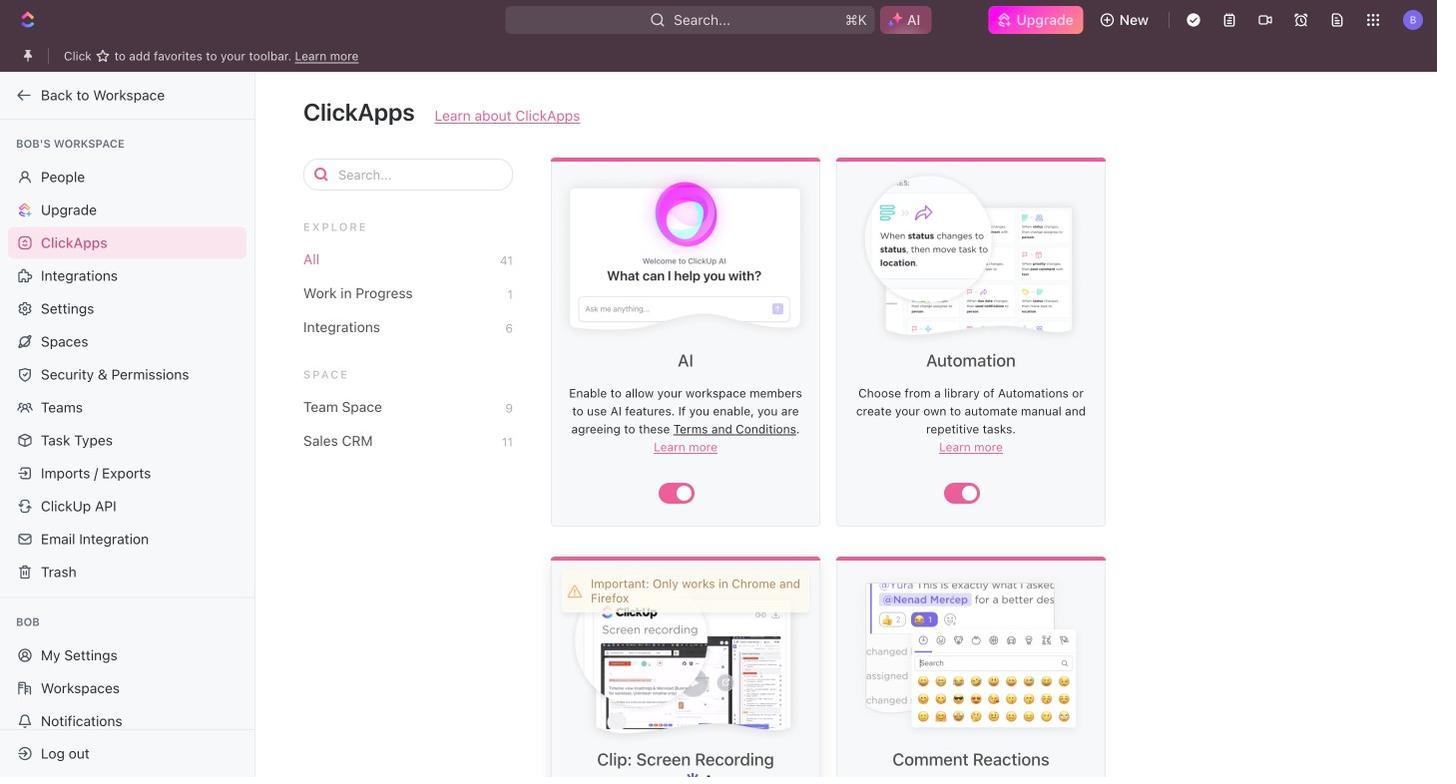 Task type: locate. For each thing, give the bounding box(es) containing it.
Search... text field
[[338, 160, 502, 190]]



Task type: vqa. For each thing, say whether or not it's contained in the screenshot.
in progress cell
no



